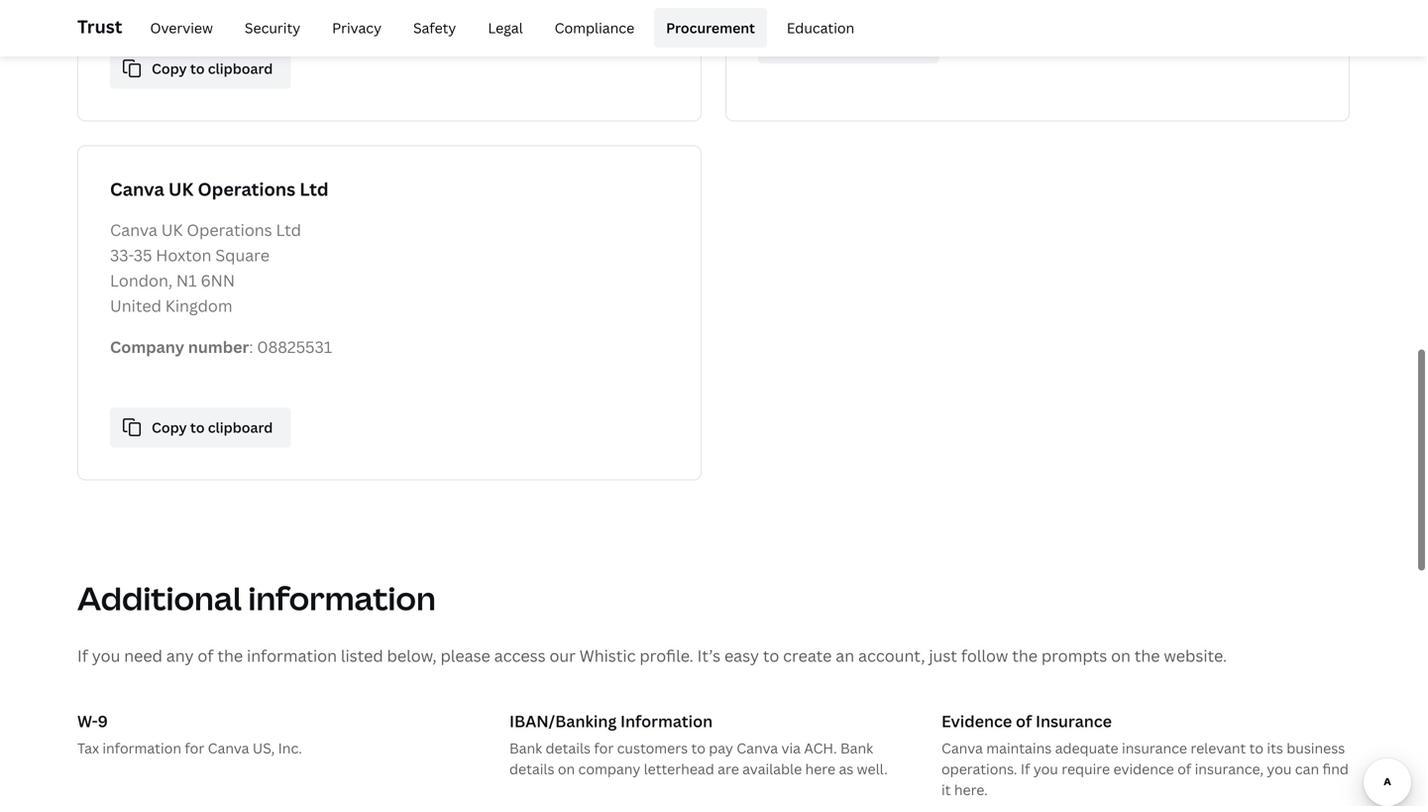 Task type: vqa. For each thing, say whether or not it's contained in the screenshot.
File on the left top of page
no



Task type: locate. For each thing, give the bounding box(es) containing it.
for
[[185, 739, 205, 758], [594, 739, 614, 758]]

1 for from the left
[[185, 739, 205, 758]]

1 horizontal spatial of
[[1016, 710, 1033, 732]]

for up the "company" at the left bottom
[[594, 739, 614, 758]]

compliance
[[555, 18, 635, 37]]

2 horizontal spatial to
[[1250, 739, 1264, 758]]

the right any
[[218, 645, 243, 666]]

1 vertical spatial details
[[510, 759, 555, 778]]

canva inside iban/banking information bank details for customers to pay canva via ach. bank details on company letterhead are available here as well.
[[737, 739, 779, 758]]

2 vertical spatial information
[[102, 739, 181, 758]]

of down insurance
[[1178, 759, 1192, 778]]

adequate
[[1056, 739, 1119, 758]]

1 horizontal spatial on
[[1112, 645, 1131, 666]]

0 vertical spatial operations
[[198, 177, 296, 201]]

:
[[249, 336, 253, 358]]

any
[[166, 645, 194, 666]]

1 bank from the left
[[510, 739, 543, 758]]

to left its
[[1250, 739, 1264, 758]]

you down its
[[1268, 759, 1292, 778]]

if
[[77, 645, 88, 666], [1021, 759, 1031, 778]]

evidence
[[1114, 759, 1175, 778]]

1 vertical spatial operations
[[187, 219, 272, 240]]

company
[[579, 759, 641, 778]]

0 horizontal spatial if
[[77, 645, 88, 666]]

0 vertical spatial ltd
[[300, 177, 329, 201]]

2 for from the left
[[594, 739, 614, 758]]

compliance link
[[543, 8, 647, 48]]

below,
[[387, 645, 437, 666]]

2 vertical spatial of
[[1178, 759, 1192, 778]]

details
[[546, 739, 591, 758], [510, 759, 555, 778]]

0 horizontal spatial for
[[185, 739, 205, 758]]

1 horizontal spatial if
[[1021, 759, 1031, 778]]

n1
[[176, 270, 197, 291]]

as
[[839, 759, 854, 778]]

bank up as
[[841, 739, 874, 758]]

business
[[1287, 739, 1346, 758]]

to inside iban/banking information bank details for customers to pay canva via ach. bank details on company letterhead are available here as well.
[[692, 739, 706, 758]]

2 bank from the left
[[841, 739, 874, 758]]

ltd
[[300, 177, 329, 201], [276, 219, 301, 240]]

for for 9
[[185, 739, 205, 758]]

to right easy
[[763, 645, 780, 666]]

inc.
[[278, 739, 302, 758]]

for inside iban/banking information bank details for customers to pay canva via ach. bank details on company letterhead are available here as well.
[[594, 739, 614, 758]]

account,
[[859, 645, 926, 666]]

0 horizontal spatial you
[[92, 645, 120, 666]]

of
[[198, 645, 214, 666], [1016, 710, 1033, 732], [1178, 759, 1192, 778]]

the left website.
[[1135, 645, 1161, 666]]

uk inside canva uk operations ltd 33-35 hoxton square london, n1 6nn united kingdom
[[161, 219, 183, 240]]

information down 9
[[102, 739, 181, 758]]

follow
[[962, 645, 1009, 666]]

if you need any of the information listed below, please access our whistic profile. it's easy to create an account, just follow the prompts on the website.
[[77, 645, 1228, 666]]

canva
[[110, 177, 164, 201], [110, 219, 158, 240], [208, 739, 249, 758], [737, 739, 779, 758], [942, 739, 984, 758]]

2 horizontal spatial you
[[1268, 759, 1292, 778]]

operations
[[198, 177, 296, 201], [187, 219, 272, 240]]

profile.
[[640, 645, 694, 666]]

you left need
[[92, 645, 120, 666]]

information
[[248, 576, 436, 620], [247, 645, 337, 666], [102, 739, 181, 758]]

0 horizontal spatial on
[[558, 759, 575, 778]]

can
[[1296, 759, 1320, 778]]

you down "maintains"
[[1034, 759, 1059, 778]]

w-9 tax information for canva us, inc.
[[77, 710, 302, 758]]

information down additional information
[[247, 645, 337, 666]]

here
[[806, 759, 836, 778]]

require
[[1062, 759, 1111, 778]]

us,
[[253, 739, 275, 758]]

ltd for canva uk operations ltd 33-35 hoxton square london, n1 6nn united kingdom
[[276, 219, 301, 240]]

if down "maintains"
[[1021, 759, 1031, 778]]

0 horizontal spatial to
[[692, 739, 706, 758]]

to left 'pay'
[[692, 739, 706, 758]]

the
[[218, 645, 243, 666], [1013, 645, 1038, 666], [1135, 645, 1161, 666]]

1 horizontal spatial bank
[[841, 739, 874, 758]]

the right the follow
[[1013, 645, 1038, 666]]

overview
[[150, 18, 213, 37]]

to inside evidence of insurance canva maintains adequate insurance relevant to its business operations. if you require evidence of insurance, you can find it here.
[[1250, 739, 1264, 758]]

information up listed
[[248, 576, 436, 620]]

bank down iban/banking
[[510, 739, 543, 758]]

1 vertical spatial if
[[1021, 759, 1031, 778]]

0 horizontal spatial the
[[218, 645, 243, 666]]

for left us,
[[185, 739, 205, 758]]

uk
[[168, 177, 194, 201], [161, 219, 183, 240]]

on right prompts
[[1112, 645, 1131, 666]]

bank
[[510, 739, 543, 758], [841, 739, 874, 758]]

canva inside w-9 tax information for canva us, inc.
[[208, 739, 249, 758]]

menu bar
[[130, 8, 867, 48]]

ltd inside canva uk operations ltd 33-35 hoxton square london, n1 6nn united kingdom
[[276, 219, 301, 240]]

number
[[188, 336, 249, 358]]

if left need
[[77, 645, 88, 666]]

education link
[[775, 8, 867, 48]]

1 vertical spatial uk
[[161, 219, 183, 240]]

of up "maintains"
[[1016, 710, 1033, 732]]

0 horizontal spatial bank
[[510, 739, 543, 758]]

w-
[[77, 710, 98, 732]]

our
[[550, 645, 576, 666]]

1 vertical spatial ltd
[[276, 219, 301, 240]]

evidence
[[942, 710, 1013, 732]]

uk for canva uk operations ltd 33-35 hoxton square london, n1 6nn united kingdom
[[161, 219, 183, 240]]

9
[[98, 710, 108, 732]]

1 vertical spatial on
[[558, 759, 575, 778]]

for inside w-9 tax information for canva us, inc.
[[185, 739, 205, 758]]

ach.
[[805, 739, 838, 758]]

2 horizontal spatial the
[[1135, 645, 1161, 666]]

to
[[763, 645, 780, 666], [692, 739, 706, 758], [1250, 739, 1264, 758]]

1 horizontal spatial for
[[594, 739, 614, 758]]

relevant
[[1191, 739, 1247, 758]]

2 the from the left
[[1013, 645, 1038, 666]]

procurement
[[667, 18, 755, 37]]

0 vertical spatial details
[[546, 739, 591, 758]]

prompts
[[1042, 645, 1108, 666]]

operations inside canva uk operations ltd 33-35 hoxton square london, n1 6nn united kingdom
[[187, 219, 272, 240]]

please
[[441, 645, 491, 666]]

overview link
[[138, 8, 225, 48]]

access
[[494, 645, 546, 666]]

kingdom
[[165, 295, 233, 316]]

canva uk operations ltd 33-35 hoxton square london, n1 6nn united kingdom
[[110, 219, 301, 316]]

6nn
[[201, 270, 235, 291]]

0 vertical spatial of
[[198, 645, 214, 666]]

2 horizontal spatial of
[[1178, 759, 1192, 778]]

whistic
[[580, 645, 636, 666]]

0 vertical spatial uk
[[168, 177, 194, 201]]

operations.
[[942, 759, 1018, 778]]

information
[[621, 710, 713, 732]]

iban/banking information bank details for customers to pay canva via ach. bank details on company letterhead are available here as well.
[[510, 710, 888, 778]]

on left the "company" at the left bottom
[[558, 759, 575, 778]]

you
[[92, 645, 120, 666], [1034, 759, 1059, 778], [1268, 759, 1292, 778]]

need
[[124, 645, 163, 666]]

of right any
[[198, 645, 214, 666]]

1 horizontal spatial the
[[1013, 645, 1038, 666]]



Task type: describe. For each thing, give the bounding box(es) containing it.
0 vertical spatial if
[[77, 645, 88, 666]]

are
[[718, 759, 740, 778]]

customers
[[617, 739, 688, 758]]

website.
[[1165, 645, 1228, 666]]

here.
[[955, 780, 988, 799]]

menu bar containing overview
[[130, 8, 867, 48]]

create
[[783, 645, 832, 666]]

pay
[[709, 739, 734, 758]]

for for information
[[594, 739, 614, 758]]

listed
[[341, 645, 383, 666]]

ltd for canva uk operations ltd
[[300, 177, 329, 201]]

it
[[942, 780, 951, 799]]

trust
[[77, 14, 122, 39]]

security
[[245, 18, 301, 37]]

security link
[[233, 8, 313, 48]]

1 horizontal spatial you
[[1034, 759, 1059, 778]]

1 the from the left
[[218, 645, 243, 666]]

insurance,
[[1195, 759, 1264, 778]]

it's
[[698, 645, 721, 666]]

company number : 08825531
[[110, 336, 332, 358]]

33-
[[110, 244, 134, 266]]

letterhead
[[644, 759, 715, 778]]

additional information
[[77, 576, 436, 620]]

safety
[[413, 18, 456, 37]]

insurance
[[1036, 710, 1113, 732]]

0 vertical spatial information
[[248, 576, 436, 620]]

tax
[[77, 739, 99, 758]]

just
[[929, 645, 958, 666]]

an
[[836, 645, 855, 666]]

privacy
[[332, 18, 382, 37]]

london,
[[110, 270, 173, 291]]

hoxton
[[156, 244, 212, 266]]

legal
[[488, 18, 523, 37]]

08825531
[[257, 336, 332, 358]]

legal link
[[476, 8, 535, 48]]

easy
[[725, 645, 760, 666]]

find
[[1323, 759, 1349, 778]]

privacy link
[[320, 8, 394, 48]]

information inside w-9 tax information for canva us, inc.
[[102, 739, 181, 758]]

0 vertical spatial on
[[1112, 645, 1131, 666]]

if inside evidence of insurance canva maintains adequate insurance relevant to its business operations. if you require evidence of insurance, you can find it here.
[[1021, 759, 1031, 778]]

united
[[110, 295, 162, 316]]

available
[[743, 759, 802, 778]]

additional
[[77, 576, 242, 620]]

operations for canva uk operations ltd
[[198, 177, 296, 201]]

operations for canva uk operations ltd 33-35 hoxton square london, n1 6nn united kingdom
[[187, 219, 272, 240]]

company
[[110, 336, 185, 358]]

insurance
[[1122, 739, 1188, 758]]

canva uk operations ltd
[[110, 177, 329, 201]]

square
[[216, 244, 270, 266]]

1 vertical spatial information
[[247, 645, 337, 666]]

3 the from the left
[[1135, 645, 1161, 666]]

well.
[[857, 759, 888, 778]]

canva inside evidence of insurance canva maintains adequate insurance relevant to its business operations. if you require evidence of insurance, you can find it here.
[[942, 739, 984, 758]]

evidence of insurance canva maintains adequate insurance relevant to its business operations. if you require evidence of insurance, you can find it here.
[[942, 710, 1349, 799]]

iban/banking
[[510, 710, 617, 732]]

1 horizontal spatial to
[[763, 645, 780, 666]]

its
[[1268, 739, 1284, 758]]

on inside iban/banking information bank details for customers to pay canva via ach. bank details on company letterhead are available here as well.
[[558, 759, 575, 778]]

maintains
[[987, 739, 1052, 758]]

procurement link
[[655, 8, 767, 48]]

0 horizontal spatial of
[[198, 645, 214, 666]]

safety link
[[402, 8, 468, 48]]

uk for canva uk operations ltd
[[168, 177, 194, 201]]

via
[[782, 739, 801, 758]]

1 vertical spatial of
[[1016, 710, 1033, 732]]

canva inside canva uk operations ltd 33-35 hoxton square london, n1 6nn united kingdom
[[110, 219, 158, 240]]

education
[[787, 18, 855, 37]]

35
[[134, 244, 152, 266]]



